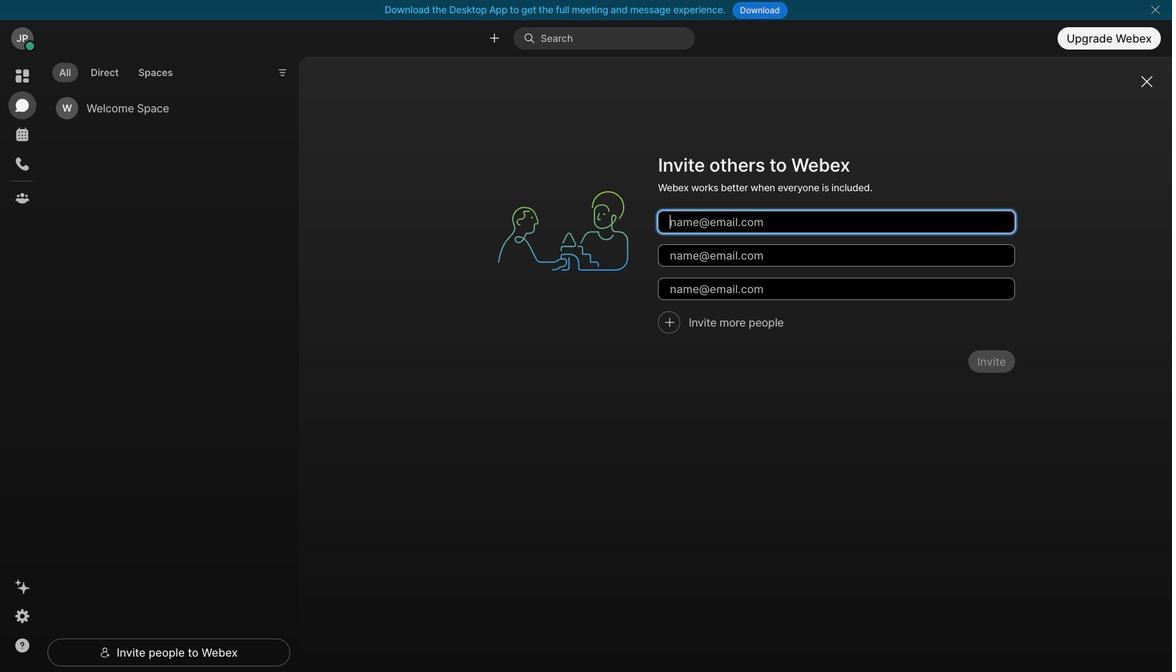 Task type: vqa. For each thing, say whether or not it's contained in the screenshot.
devices tab
no



Task type: describe. For each thing, give the bounding box(es) containing it.
welcome space list item
[[50, 90, 279, 125]]

1 name@email.com email field from the top
[[658, 211, 1016, 233]]

webex tab list
[[8, 62, 36, 212]]



Task type: locate. For each thing, give the bounding box(es) containing it.
name@email.com email field
[[658, 211, 1016, 233], [658, 245, 1016, 267], [658, 278, 1016, 300]]

invite others to webex image
[[485, 153, 642, 309]]

tab list
[[49, 55, 183, 87]]

1 vertical spatial name@email.com email field
[[658, 245, 1016, 267]]

2 vertical spatial name@email.com email field
[[658, 278, 1016, 300]]

0 vertical spatial name@email.com email field
[[658, 211, 1016, 233]]

navigation
[[0, 57, 45, 672]]

3 name@email.com email field from the top
[[658, 278, 1016, 300]]

2 name@email.com email field from the top
[[658, 245, 1016, 267]]

cancel_16 image
[[1150, 4, 1161, 15]]



